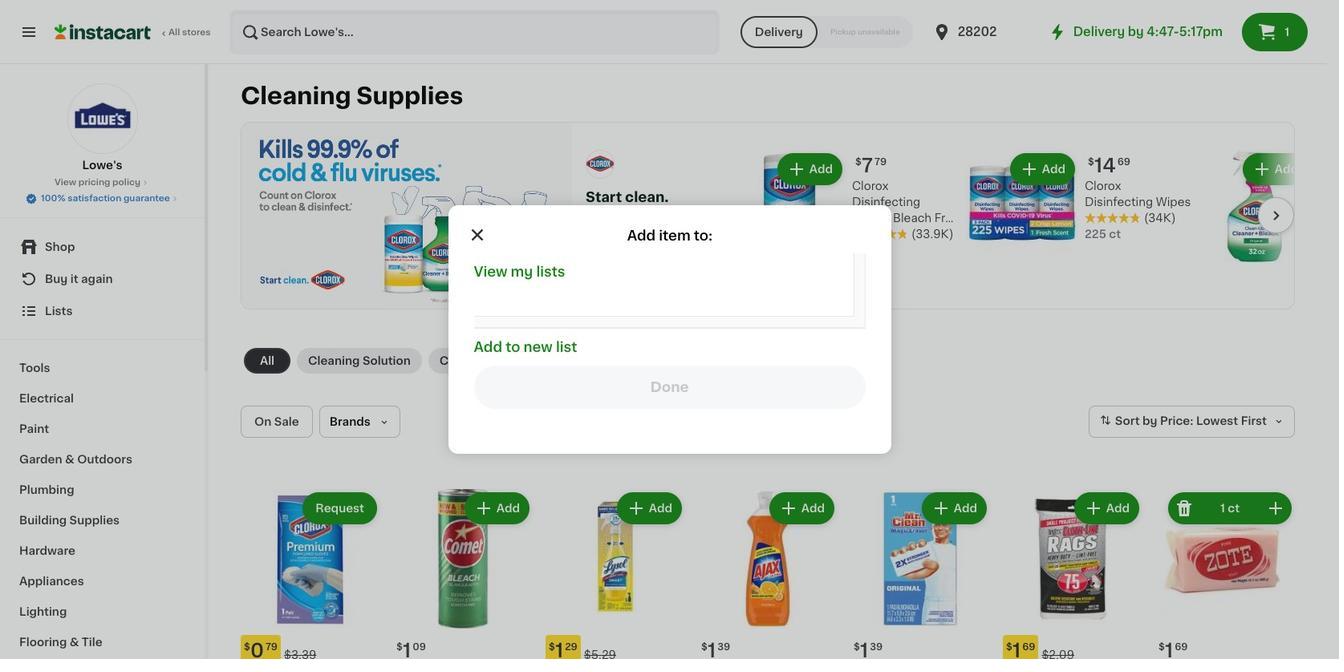 Task type: locate. For each thing, give the bounding box(es) containing it.
shop
[[45, 242, 75, 253]]

0 vertical spatial 1
[[1285, 26, 1290, 38]]

0 horizontal spatial ct
[[869, 245, 881, 256]]

it
[[70, 274, 78, 285]]

list
[[556, 341, 577, 354]]

building supplies link
[[10, 506, 195, 536]]

view up 100%
[[54, 178, 76, 187]]

service type group
[[741, 16, 913, 48]]

0 vertical spatial view
[[54, 178, 76, 187]]

ct
[[1110, 229, 1121, 240], [869, 245, 881, 256], [1228, 503, 1240, 514]]

1 vertical spatial all
[[260, 355, 275, 367]]

1 vertical spatial view
[[474, 266, 508, 279]]

cleaning tools link
[[428, 348, 536, 374]]

1 horizontal spatial all
[[260, 355, 275, 367]]

1 vertical spatial 79
[[266, 643, 278, 652]]

1 horizontal spatial 69
[[1118, 158, 1131, 167]]

hand soap
[[804, 355, 867, 367]]

1 vertical spatial wipes,
[[905, 229, 943, 240]]

None search field
[[230, 10, 720, 55]]

1 clorox from the left
[[852, 181, 889, 192]]

clorox for 7
[[852, 181, 889, 192]]

all stores
[[169, 28, 211, 37]]

clorox down 14
[[1085, 181, 1122, 192]]

0 horizontal spatial 1
[[1221, 503, 1226, 514]]

0 horizontal spatial clorox
[[852, 181, 889, 192]]

0 horizontal spatial 79
[[266, 643, 278, 652]]

trash link
[[732, 348, 786, 374]]

1 horizontal spatial disinfecting
[[1085, 197, 1154, 208]]

75 ct
[[852, 245, 881, 256]]

bleach
[[893, 213, 932, 224]]

building
[[19, 515, 67, 527]]

flooring
[[19, 637, 67, 649]]

0 horizontal spatial supplies
[[70, 515, 120, 527]]

0 vertical spatial &
[[65, 454, 74, 466]]

7
[[862, 157, 873, 175]]

delivery by 4:47-5:17pm
[[1074, 26, 1223, 38]]

lowe's logo image
[[67, 83, 138, 154]]

1 horizontal spatial 1
[[1285, 26, 1290, 38]]

clorox down $ 7 79
[[852, 181, 889, 192]]

stores
[[182, 28, 211, 37]]

view
[[54, 178, 76, 187], [474, 266, 508, 279]]

product group
[[241, 489, 380, 660], [393, 489, 533, 660], [546, 489, 686, 660], [698, 489, 838, 660], [851, 489, 991, 660], [1003, 489, 1143, 660], [1156, 489, 1296, 660]]

0 horizontal spatial all
[[169, 28, 180, 37]]

sale
[[274, 416, 299, 428]]

ct right 225
[[1110, 229, 1121, 240]]

★★★★★
[[1085, 213, 1141, 224], [1085, 213, 1141, 224], [852, 229, 909, 240], [852, 229, 909, 240]]

tools down to
[[494, 355, 525, 367]]

add
[[810, 164, 833, 175], [1043, 164, 1066, 175], [1275, 164, 1299, 175], [627, 230, 656, 242], [474, 341, 502, 354], [497, 503, 520, 514], [649, 503, 673, 514], [802, 503, 825, 514], [954, 503, 978, 514], [1107, 503, 1130, 514]]

buy it again link
[[10, 263, 195, 295]]

all inside all stores link
[[169, 28, 180, 37]]

all
[[169, 28, 180, 37], [260, 355, 275, 367]]

fresheners
[[649, 355, 714, 367]]

1 vertical spatial ct
[[869, 245, 881, 256]]

disinfecting inside the clorox disinfecting wipes, bleach free cleaning wipes, crisp lemon
[[852, 197, 921, 208]]

hardware
[[19, 546, 75, 557]]

1 horizontal spatial delivery
[[1074, 26, 1125, 38]]

disinfecting up bleach
[[852, 197, 921, 208]]

0 vertical spatial all
[[169, 28, 180, 37]]

100% satisfaction guarantee button
[[25, 189, 180, 205]]

79 inside the product group
[[266, 643, 278, 652]]

2 product group from the left
[[393, 489, 533, 660]]

cleaning for cleaning supplies
[[241, 84, 351, 108]]

39 for fifth the product group from left
[[870, 643, 883, 652]]

wipes,
[[852, 213, 890, 224], [905, 229, 943, 240]]

clorox inside clorox disinfecting wipes
[[1085, 181, 1122, 192]]

kills 99.9% of cold & flu viruses. image
[[242, 123, 572, 309]]

add button
[[779, 155, 841, 184], [1012, 155, 1074, 184], [1245, 155, 1307, 184], [466, 494, 528, 523], [619, 494, 681, 523], [771, 494, 833, 523], [924, 494, 986, 523], [1076, 494, 1138, 523]]

& right the garden
[[65, 454, 74, 466]]

add item to:
[[627, 230, 713, 242]]

garden & outdoors link
[[10, 445, 195, 475]]

7 product group from the left
[[1156, 489, 1296, 660]]

clorox inside the clorox disinfecting wipes, bleach free cleaning wipes, crisp lemon
[[852, 181, 889, 192]]

0 horizontal spatial view
[[54, 178, 76, 187]]

laundry
[[554, 355, 602, 367]]

1 horizontal spatial wipes,
[[905, 229, 943, 240]]

0 horizontal spatial tools
[[19, 363, 50, 374]]

soap
[[837, 355, 867, 367]]

69
[[1118, 158, 1131, 167], [1023, 643, 1036, 652], [1175, 643, 1188, 652]]

0 horizontal spatial delivery
[[755, 26, 803, 38]]

lighting
[[19, 607, 67, 618]]

view pricing policy
[[54, 178, 141, 187]]

$
[[856, 158, 862, 167], [1088, 158, 1095, 167], [244, 643, 250, 652], [397, 643, 403, 652], [549, 643, 555, 652], [702, 643, 708, 652], [854, 643, 860, 652], [1007, 643, 1013, 652], [1159, 643, 1165, 652]]

tools link
[[10, 353, 195, 384]]

0 vertical spatial ct
[[1110, 229, 1121, 240]]

appliances
[[19, 576, 84, 588]]

cleaning supplies
[[241, 84, 463, 108]]

lists
[[45, 306, 73, 317]]

2 clorox from the left
[[1085, 181, 1122, 192]]

laundry link
[[543, 348, 613, 374]]

1 inside 1 button
[[1285, 26, 1290, 38]]

delivery for delivery by 4:47-5:17pm
[[1074, 26, 1125, 38]]

all left stores
[[169, 28, 180, 37]]

cleaning inside the clorox disinfecting wipes, bleach free cleaning wipes, crisp lemon
[[852, 229, 903, 240]]

pricing
[[78, 178, 110, 187]]

view inside list_add_items dialog
[[474, 266, 508, 279]]

my
[[511, 266, 533, 279]]

lists link
[[10, 295, 195, 328]]

disinfecting for 7
[[852, 197, 921, 208]]

disinfecting up the "225 ct"
[[1085, 197, 1154, 208]]

policy
[[112, 178, 141, 187]]

ct right the 75
[[869, 245, 881, 256]]

& left "tile"
[[70, 637, 79, 649]]

$0.79 original price: $3.39 element
[[241, 636, 380, 660]]

$ inside $ 7 79
[[856, 158, 862, 167]]

0 horizontal spatial disinfecting
[[852, 197, 921, 208]]

1
[[1285, 26, 1290, 38], [1221, 503, 1226, 514]]

225 ct
[[1085, 229, 1121, 240]]

$ 7 79
[[856, 157, 887, 175]]

6 product group from the left
[[1003, 489, 1143, 660]]

& for flooring
[[70, 637, 79, 649]]

1 horizontal spatial supplies
[[357, 84, 463, 108]]

1 39 from the left
[[718, 643, 731, 652]]

tools up the electrical
[[19, 363, 50, 374]]

start clean.
[[586, 191, 669, 204]]

product group containing request
[[241, 489, 380, 660]]

1 vertical spatial supplies
[[70, 515, 120, 527]]

wipes, down bleach
[[905, 229, 943, 240]]

75
[[852, 245, 866, 256]]

1 disinfecting from the left
[[852, 197, 921, 208]]

79
[[875, 158, 887, 167], [266, 643, 278, 652]]

lemon
[[885, 245, 924, 256]]

2 horizontal spatial ct
[[1228, 503, 1240, 514]]

on
[[254, 416, 272, 428]]

1 horizontal spatial 79
[[875, 158, 887, 167]]

1 vertical spatial &
[[70, 637, 79, 649]]

1 horizontal spatial view
[[474, 266, 508, 279]]

1 for 1 ct
[[1221, 503, 1226, 514]]

1 horizontal spatial 39
[[870, 643, 883, 652]]

delivery inside button
[[755, 26, 803, 38]]

0 horizontal spatial wipes,
[[852, 213, 890, 224]]

1 vertical spatial 1
[[1221, 503, 1226, 514]]

1 inside the product group
[[1221, 503, 1226, 514]]

add to new list link
[[474, 341, 577, 354]]

instacart logo image
[[55, 22, 151, 42]]

delivery
[[1074, 26, 1125, 38], [755, 26, 803, 38]]

0 horizontal spatial 39
[[718, 643, 731, 652]]

view left my
[[474, 266, 508, 279]]

hand soap link
[[792, 348, 878, 374]]

item
[[659, 230, 691, 242]]

1 product group from the left
[[241, 489, 380, 660]]

outdoors
[[77, 454, 132, 466]]

supplies
[[357, 84, 463, 108], [70, 515, 120, 527]]

disinfecting inside clorox disinfecting wipes
[[1085, 197, 1154, 208]]

1 horizontal spatial ct
[[1110, 229, 1121, 240]]

1 for 1
[[1285, 26, 1290, 38]]

view for view pricing policy
[[54, 178, 76, 187]]

by
[[1128, 26, 1144, 38]]

cleaning solution link
[[297, 348, 422, 374]]

tools
[[494, 355, 525, 367], [19, 363, 50, 374]]

paint
[[19, 424, 49, 435]]

2 39 from the left
[[870, 643, 883, 652]]

hand
[[804, 355, 835, 367]]

to
[[506, 341, 520, 354]]

5 product group from the left
[[851, 489, 991, 660]]

wipes, up crisp
[[852, 213, 890, 224]]

all up on
[[260, 355, 275, 367]]

2 disinfecting from the left
[[1085, 197, 1154, 208]]

cleaning
[[241, 84, 351, 108], [852, 229, 903, 240], [308, 355, 360, 367], [440, 355, 492, 367]]

appliances link
[[10, 567, 195, 597]]

electrical link
[[10, 384, 195, 414]]

all inside all link
[[260, 355, 275, 367]]

0 vertical spatial supplies
[[357, 84, 463, 108]]

28202 button
[[932, 10, 1029, 55]]

1 horizontal spatial clorox
[[1085, 181, 1122, 192]]

ct left increment quantity of zote soap, pink icon
[[1228, 503, 1240, 514]]

0 vertical spatial 79
[[875, 158, 887, 167]]



Task type: describe. For each thing, give the bounding box(es) containing it.
trash
[[743, 355, 775, 367]]

air
[[631, 355, 647, 367]]

tile
[[82, 637, 103, 649]]

0 horizontal spatial 69
[[1023, 643, 1036, 652]]

new
[[524, 341, 553, 354]]

cleaning for cleaning tools
[[440, 355, 492, 367]]

4 product group from the left
[[698, 489, 838, 660]]

clorox image
[[586, 150, 615, 179]]

delivery button
[[741, 16, 818, 48]]

garden
[[19, 454, 62, 466]]

5:17pm
[[1180, 26, 1223, 38]]

list_add_items dialog
[[448, 205, 891, 454]]

clean.
[[625, 191, 669, 204]]

ct for 14
[[1110, 229, 1121, 240]]

flooring & tile
[[19, 637, 103, 649]]

2 vertical spatial ct
[[1228, 503, 1240, 514]]

79 inside $ 7 79
[[875, 158, 887, 167]]

cleaning tools
[[440, 355, 525, 367]]

plumbing
[[19, 485, 74, 496]]

view my lists link
[[474, 266, 566, 279]]

4:47-
[[1147, 26, 1180, 38]]

plumbing link
[[10, 475, 195, 506]]

all for all
[[260, 355, 275, 367]]

all for all stores
[[169, 28, 180, 37]]

start
[[586, 191, 622, 204]]

add to new list
[[474, 341, 577, 354]]

clorox for 14
[[1085, 181, 1122, 192]]

2 horizontal spatial 69
[[1175, 643, 1188, 652]]

remove zote soap, pink image
[[1175, 499, 1194, 518]]

again
[[81, 274, 113, 285]]

garden & outdoors
[[19, 454, 132, 466]]

shop link
[[10, 231, 195, 263]]

delivery by 4:47-5:17pm link
[[1048, 22, 1223, 42]]

0 vertical spatial wipes,
[[852, 213, 890, 224]]

disinfecting for 14
[[1085, 197, 1154, 208]]

lowe's link
[[67, 83, 138, 173]]

lowe's
[[82, 160, 122, 171]]

(34k)
[[1145, 213, 1176, 224]]

satisfaction
[[68, 194, 121, 203]]

1 button
[[1243, 13, 1308, 51]]

all link
[[244, 348, 291, 374]]

$ inside $ 14 69
[[1088, 158, 1095, 167]]

supplies for building supplies
[[70, 515, 120, 527]]

increment quantity of zote soap, pink image
[[1267, 499, 1286, 518]]

air fresheners
[[631, 355, 714, 367]]

1 horizontal spatial tools
[[494, 355, 525, 367]]

paint link
[[10, 414, 195, 445]]

air fresheners link
[[619, 348, 726, 374]]

& for garden
[[65, 454, 74, 466]]

$ 14 69
[[1088, 157, 1131, 175]]

100%
[[41, 194, 65, 203]]

all stores link
[[55, 10, 212, 55]]

(33.9k)
[[912, 229, 954, 240]]

on sale button
[[241, 406, 313, 438]]

3 product group from the left
[[546, 489, 686, 660]]

100% satisfaction guarantee
[[41, 194, 170, 203]]

cleaning solution
[[308, 355, 411, 367]]

guarantee
[[124, 194, 170, 203]]

39 for fourth the product group
[[718, 643, 731, 652]]

hardware link
[[10, 536, 195, 567]]

solution
[[363, 355, 411, 367]]

flooring & tile link
[[10, 628, 195, 658]]

wipes
[[1156, 197, 1192, 208]]

225
[[1085, 229, 1107, 240]]

$1.69 original price: $2.09 element
[[1003, 636, 1143, 660]]

lighting link
[[10, 597, 195, 628]]

view my lists
[[474, 266, 566, 279]]

view pricing policy link
[[54, 177, 150, 189]]

crisp
[[852, 245, 882, 256]]

start clean. link
[[586, 150, 730, 253]]

buy it again
[[45, 274, 113, 285]]

on sale
[[254, 416, 299, 428]]

supplies for cleaning supplies
[[357, 84, 463, 108]]

1 ct
[[1221, 503, 1240, 514]]

lists
[[537, 266, 566, 279]]

cleaning for cleaning solution
[[308, 355, 360, 367]]

delivery for delivery
[[755, 26, 803, 38]]

request
[[316, 503, 364, 514]]

09
[[413, 643, 426, 652]]

$1.29 original price: $5.29 element
[[546, 636, 686, 660]]

building supplies
[[19, 515, 120, 527]]

buy
[[45, 274, 68, 285]]

product group containing 1 ct
[[1156, 489, 1296, 660]]

29
[[565, 643, 578, 652]]

ct for 7
[[869, 245, 881, 256]]

28202
[[958, 26, 997, 38]]

to:
[[694, 230, 713, 242]]

add link
[[1199, 150, 1340, 281]]

69 inside $ 14 69
[[1118, 158, 1131, 167]]

14
[[1095, 157, 1116, 175]]

request button
[[304, 494, 376, 523]]

view for view my lists
[[474, 266, 508, 279]]



Task type: vqa. For each thing, say whether or not it's contained in the screenshot.
Building Supplies Supplies
yes



